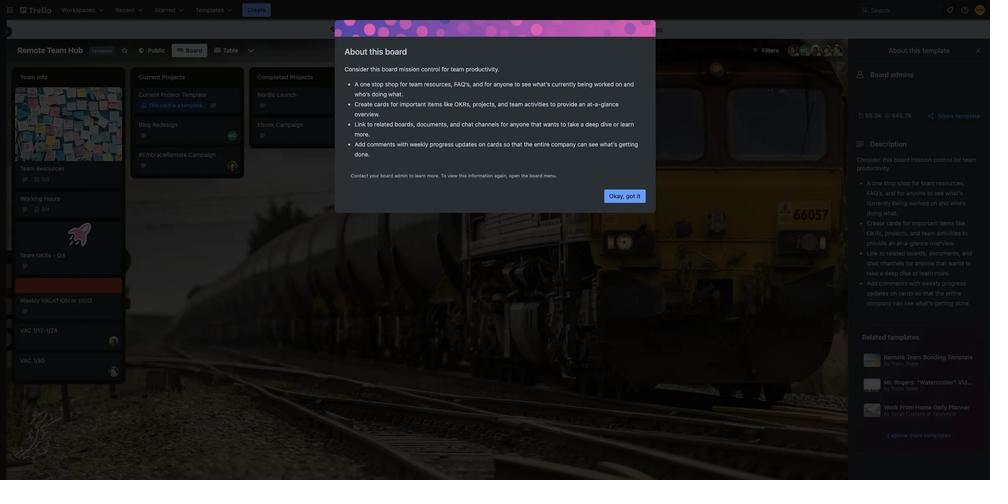 Task type: locate. For each thing, give the bounding box(es) containing it.
0 vertical spatial glance
[[601, 101, 619, 108]]

0 vertical spatial a
[[355, 81, 359, 88]]

trello inside remote team bonding template by trello team
[[891, 361, 904, 367]]

vac left 1/30
[[20, 357, 31, 364]]

consider down description
[[857, 156, 881, 163]]

by inside the work from home daily planner by sarah costello @ talenthub
[[884, 411, 890, 418]]

0 horizontal spatial who's
[[355, 91, 370, 98]]

1 vertical spatial this
[[149, 102, 159, 109]]

campaign down blog redesign link on the top left of the page
[[188, 151, 216, 158]]

by up work
[[884, 386, 890, 392]]

is right card on the left top
[[172, 102, 176, 109]]

weekly
[[20, 297, 40, 304]]

mr. rogers: "watercooler" video chat  by trello team
[[884, 379, 990, 392]]

table
[[223, 47, 238, 54]]

1 horizontal spatial campaign
[[276, 121, 303, 128]]

2 0 from the top
[[42, 206, 45, 213]]

this for this card is a template.
[[149, 102, 159, 109]]

1 horizontal spatial one
[[872, 180, 882, 187]]

1 horizontal spatial comments
[[879, 280, 908, 287]]

1 horizontal spatial currently
[[867, 200, 891, 207]]

priscilla parjet (priscillaparjet) image down andre gorte (andregorte) image
[[346, 131, 356, 141]]

0 vertical spatial who's
[[355, 91, 370, 98]]

0 vertical spatial a-
[[595, 101, 601, 108]]

priscilla parjet (priscillaparjet) image
[[346, 131, 356, 141], [109, 337, 119, 347]]

2 trello from the top
[[891, 386, 904, 392]]

0 vertical spatial explore more templates
[[597, 25, 663, 33]]

stop down description
[[884, 180, 896, 187]]

on
[[436, 25, 443, 33], [615, 81, 622, 88], [479, 141, 485, 148], [930, 200, 937, 207], [890, 290, 897, 297]]

template left star or unstar board image
[[91, 48, 112, 54]]

contact
[[351, 173, 368, 178]]

board left table link
[[186, 47, 202, 54]]

0 left 4
[[42, 206, 45, 213]]

template.
[[182, 102, 204, 109]]

consider
[[345, 66, 369, 73], [857, 156, 881, 163]]

1 horizontal spatial doing
[[867, 210, 882, 217]]

0 vertical spatial explore
[[597, 25, 618, 33]]

2 horizontal spatial template
[[948, 354, 973, 361]]

cards
[[374, 101, 389, 108], [487, 141, 502, 148], [886, 220, 901, 227], [899, 290, 914, 297]]

is
[[352, 25, 357, 33], [172, 102, 176, 109]]

3 by from the top
[[884, 411, 890, 418]]

team left bonding
[[907, 354, 922, 361]]

consider this board mission control for team productivity. down description
[[857, 156, 976, 172]]

template up template.
[[182, 91, 206, 98]]

/ for hours
[[45, 206, 46, 213]]

create inside button
[[247, 6, 266, 13]]

menu.
[[544, 173, 557, 178]]

resources,
[[424, 81, 453, 88], [936, 180, 965, 187]]

faq's,
[[454, 81, 471, 88], [867, 190, 884, 197]]

0 vertical spatial stop
[[372, 81, 384, 88]]

ooo
[[78, 297, 92, 304]]

public
[[363, 25, 379, 33]]

productivity. down copy.
[[466, 66, 499, 73]]

0 vertical spatial more
[[619, 25, 634, 33]]

1 vertical spatial resources,
[[936, 180, 965, 187]]

1 horizontal spatial take
[[867, 270, 878, 277]]

1 trello from the top
[[891, 361, 904, 367]]

0 horizontal spatial company
[[551, 141, 576, 148]]

view
[[448, 173, 458, 178]]

2 horizontal spatial templates
[[924, 432, 951, 439]]

entire
[[534, 141, 550, 148], [946, 290, 961, 297]]

remote team hub
[[18, 46, 83, 55]]

1 horizontal spatial remote
[[884, 354, 905, 361]]

take
[[568, 121, 579, 128], [867, 270, 878, 277]]

2 vac from the top
[[20, 357, 31, 364]]

channels
[[475, 121, 499, 128], [880, 260, 904, 267]]

0 horizontal spatial currently
[[552, 81, 576, 88]]

0 vertical spatial weekly
[[410, 141, 428, 148]]

share
[[938, 112, 954, 119]]

1 vertical spatial vac
[[20, 357, 31, 364]]

0 vertical spatial done.
[[355, 151, 370, 158]]

0 vertical spatial consider
[[345, 66, 369, 73]]

company up related
[[867, 300, 892, 307]]

create
[[247, 6, 266, 13], [509, 25, 527, 33], [355, 101, 373, 108], [867, 220, 885, 227]]

admins
[[891, 71, 914, 79]]

1 0 from the top
[[42, 176, 45, 183]]

board left admins
[[870, 71, 889, 79]]

remote inside remote team hub text field
[[18, 46, 45, 55]]

0 vertical spatial 0
[[42, 176, 45, 183]]

remote for remote team bonding template by trello team
[[884, 354, 905, 361]]

1 vertical spatial faq's,
[[867, 190, 884, 197]]

1 horizontal spatial board
[[870, 71, 889, 79]]

0 vertical spatial chat
[[462, 121, 474, 128]]

learn
[[621, 121, 634, 128], [415, 173, 426, 178], [920, 270, 933, 277]]

remote inside remote team bonding template by trello team
[[884, 354, 905, 361]]

shop
[[385, 81, 398, 88], [897, 180, 911, 187]]

mission inside consider this board mission control for team productivity.
[[911, 156, 932, 163]]

0 horizontal spatial like
[[444, 101, 453, 108]]

0 vertical spatial shop
[[385, 81, 398, 88]]

1 vertical spatial at-
[[897, 240, 905, 247]]

team inside text field
[[47, 46, 66, 55]]

this
[[369, 47, 383, 56], [909, 47, 921, 54], [370, 66, 380, 73], [883, 156, 892, 163], [459, 173, 467, 178]]

vac 1/17-1/24 link
[[20, 327, 117, 335]]

0 horizontal spatial updates
[[455, 141, 477, 148]]

resources
[[36, 165, 64, 172]]

0 horizontal spatial progress
[[430, 141, 454, 148]]

1 horizontal spatial okrs,
[[867, 230, 883, 237]]

1 vertical spatial activities
[[937, 230, 961, 237]]

about down public
[[345, 47, 367, 56]]

trello up work
[[891, 386, 904, 392]]

0 vertical spatial resources,
[[424, 81, 453, 88]]

1 vertical spatial by
[[884, 386, 890, 392]]

one down description
[[872, 180, 882, 187]]

0 horizontal spatial more.
[[355, 131, 370, 138]]

1 vertical spatial a-
[[905, 240, 910, 247]]

0 horizontal spatial link
[[355, 121, 366, 128]]

1 horizontal spatial an
[[889, 240, 895, 247]]

0 vertical spatial at-
[[587, 101, 595, 108]]

rogers:
[[894, 379, 916, 386]]

1 / from the top
[[45, 176, 46, 183]]

team up the from on the bottom of page
[[906, 386, 918, 392]]

0 horizontal spatial glance
[[601, 101, 619, 108]]

campaign right ebook
[[276, 121, 303, 128]]

0 vertical spatial or
[[613, 121, 619, 128]]

filters
[[762, 47, 779, 54]]

a one stop shop for team resources, faq's, and for anyone to see what's currently being worked on and who's doing what. create cards for important items like okrs, projects, and team activities to provide an at-a-glance overview. link to related boards, documents, and chat channels for anyone that wants to take a deep dive or learn more. add comments with weekly progress updates on cards so that the entire company can see what's getting done.
[[355, 81, 638, 158], [867, 180, 972, 307]]

-
[[53, 252, 55, 259]]

work
[[884, 404, 898, 411]]

consider down about this board
[[345, 66, 369, 73]]

1 horizontal spatial a
[[867, 180, 871, 187]]

getting
[[619, 141, 638, 148], [935, 300, 954, 307]]

1 horizontal spatial about
[[889, 47, 908, 54]]

2 vertical spatial template
[[948, 354, 973, 361]]

1 vertical spatial doing
[[867, 210, 882, 217]]

nordic
[[257, 91, 275, 98]]

wants
[[543, 121, 559, 128], [948, 260, 964, 267]]

team left resources
[[20, 165, 35, 172]]

documents,
[[417, 121, 448, 128], [929, 250, 961, 257]]

board down this is a public template for anyone on the internet to copy.
[[385, 47, 407, 56]]

/
[[45, 176, 46, 183], [45, 206, 46, 213]]

1 horizontal spatial or
[[613, 121, 619, 128]]

vac for vac 1/17-1/24
[[20, 327, 31, 334]]

vac 1/17-1/24
[[20, 327, 57, 334]]

board
[[186, 47, 202, 54], [870, 71, 889, 79]]

maria williams (mariawilliams94) image
[[975, 5, 985, 15]]

team left hub
[[47, 46, 66, 55]]

consider this board mission control for team productivity. down this is a public template for anyone on the internet to copy.
[[345, 66, 499, 73]]

current project template
[[139, 91, 206, 98]]

hours
[[44, 195, 60, 202]]

nordic launch link
[[257, 91, 354, 99]]

trello
[[891, 361, 904, 367], [891, 386, 904, 392]]

trello up rogers:
[[891, 361, 904, 367]]

2 / from the top
[[45, 206, 46, 213]]

remote
[[18, 46, 45, 55], [884, 354, 905, 361]]

by up mr.
[[884, 361, 890, 367]]

team
[[451, 66, 464, 73], [409, 81, 423, 88], [510, 101, 523, 108], [963, 156, 976, 163], [921, 180, 935, 187], [922, 230, 935, 237]]

2 vertical spatial templates
[[924, 432, 951, 439]]

0 horizontal spatial important
[[400, 101, 426, 108]]

0 horizontal spatial so
[[504, 141, 510, 148]]

explore
[[597, 25, 618, 33], [887, 432, 908, 439]]

0 vertical spatial templates
[[635, 25, 663, 33]]

public button
[[133, 44, 170, 57]]

board left "menu."
[[530, 173, 542, 178]]

Search field
[[868, 4, 941, 16]]

primary element
[[0, 0, 990, 20]]

working hours
[[20, 195, 60, 202]]

1 vertical spatial channels
[[880, 260, 904, 267]]

template right bonding
[[948, 354, 973, 361]]

0 for hours
[[42, 206, 45, 213]]

0 horizontal spatial board
[[186, 47, 202, 54]]

0 for resources
[[42, 176, 45, 183]]

1 vertical spatial productivity.
[[857, 165, 890, 172]]

being
[[578, 81, 593, 88], [893, 200, 908, 207]]

team
[[47, 46, 66, 55], [20, 165, 35, 172], [20, 252, 35, 259], [907, 354, 922, 361], [906, 361, 918, 367], [906, 386, 918, 392]]

1 horizontal spatial dive
[[900, 270, 911, 277]]

this for this is a public template for anyone on the internet to copy.
[[339, 25, 351, 33]]

done.
[[355, 151, 370, 158], [955, 300, 971, 307]]

about up admins
[[889, 47, 908, 54]]

1 vac from the top
[[20, 327, 31, 334]]

0 vertical spatial a one stop shop for team resources, faq's, and for anyone to see what's currently being worked on and who's doing what. create cards for important items like okrs, projects, and team activities to provide an at-a-glance overview. link to related boards, documents, and chat channels for anyone that wants to take a deep dive or learn more. add comments with weekly progress updates on cards so that the entire company can see what's getting done.
[[355, 81, 638, 158]]

ebook campaign
[[257, 121, 303, 128]]

templates for explore more templates link to the top
[[635, 25, 663, 33]]

so
[[504, 141, 510, 148], [915, 290, 922, 297]]

0 vertical spatial progress
[[430, 141, 454, 148]]

1 vertical spatial overview.
[[930, 240, 955, 247]]

explore more templates for the bottom explore more templates link
[[887, 432, 951, 439]]

1 vertical spatial boards,
[[907, 250, 927, 257]]

1 vertical spatial updates
[[867, 290, 889, 297]]

about for about this board
[[345, 47, 367, 56]]

an
[[579, 101, 586, 108], [889, 240, 895, 247]]

0 vertical spatial more.
[[355, 131, 370, 138]]

more.
[[355, 131, 370, 138], [427, 173, 440, 178], [935, 270, 950, 277]]

/ down working hours
[[45, 206, 46, 213]]

1 vertical spatial templates
[[888, 334, 920, 341]]

board down description
[[894, 156, 910, 163]]

one
[[360, 81, 370, 88], [872, 180, 882, 187]]

related
[[862, 334, 886, 341]]

your
[[370, 173, 379, 178]]

samantha pivlot (samanthapivlot) image
[[820, 45, 832, 56], [227, 161, 237, 171]]

vac left 1/17-
[[20, 327, 31, 334]]

related
[[374, 121, 393, 128], [887, 250, 905, 257]]

productivity. down description
[[857, 165, 890, 172]]

board
[[529, 25, 545, 33], [385, 47, 407, 56], [382, 66, 398, 73], [894, 156, 910, 163], [381, 173, 393, 178], [530, 173, 542, 178]]

1 by from the top
[[884, 361, 890, 367]]

company up "menu."
[[551, 141, 576, 148]]

1 vertical spatial remote
[[884, 354, 905, 361]]

bonding
[[923, 354, 946, 361]]

board for board admins
[[870, 71, 889, 79]]

customize views image
[[247, 46, 256, 55]]

0 horizontal spatial templates
[[635, 25, 663, 33]]

1 vertical spatial 0
[[42, 206, 45, 213]]

information
[[468, 173, 493, 178]]

board for board
[[186, 47, 202, 54]]

from
[[900, 404, 914, 411]]

0 horizontal spatial control
[[421, 66, 440, 73]]

anyone
[[415, 25, 435, 33], [494, 81, 513, 88], [510, 121, 529, 128], [906, 190, 926, 197], [915, 260, 935, 267]]

0 / 2
[[42, 176, 50, 183]]

0 left 2
[[42, 176, 45, 183]]

1 vertical spatial marques closter (marquescloster) image
[[227, 131, 237, 141]]

okrs
[[36, 252, 51, 259]]

stop down about this board
[[372, 81, 384, 88]]

by inside mr. rogers: "watercooler" video chat  by trello team
[[884, 386, 890, 392]]

0 vertical spatial this
[[339, 25, 351, 33]]

1 vertical spatial company
[[867, 300, 892, 307]]

1 about from the left
[[345, 47, 367, 56]]

0 vertical spatial campaign
[[276, 121, 303, 128]]

this right sm image
[[339, 25, 351, 33]]

this up admins
[[909, 47, 921, 54]]

2 vertical spatial learn
[[920, 270, 933, 277]]

with
[[397, 141, 408, 148], [909, 280, 920, 287]]

ebook campaign link
[[257, 121, 354, 129]]

is left public
[[352, 25, 357, 33]]

one down about this board
[[360, 81, 370, 88]]

1 vertical spatial template
[[182, 91, 206, 98]]

1 horizontal spatial overview.
[[930, 240, 955, 247]]

2 by from the top
[[884, 386, 890, 392]]

what.
[[389, 91, 403, 98], [884, 210, 898, 217]]

1 horizontal spatial priscilla parjet (priscillaparjet) image
[[346, 131, 356, 141]]

see
[[522, 81, 531, 88], [589, 141, 598, 148], [934, 190, 944, 197], [904, 300, 914, 307]]

template
[[381, 25, 405, 33], [561, 25, 585, 33], [922, 47, 950, 54], [956, 112, 980, 119]]

1 horizontal spatial samantha pivlot (samanthapivlot) image
[[820, 45, 832, 56]]

1 horizontal spatial explore
[[887, 432, 908, 439]]

templates for the bottom explore more templates link
[[924, 432, 951, 439]]

1 vertical spatial consider
[[857, 156, 881, 163]]

2 vertical spatial or
[[71, 297, 77, 304]]

template
[[91, 48, 112, 54], [182, 91, 206, 98], [948, 354, 973, 361]]

this left card on the left top
[[149, 102, 159, 109]]

by left sarah
[[884, 411, 890, 418]]

/ down the "team resources"
[[45, 176, 46, 183]]

this down about this board
[[370, 66, 380, 73]]

comments
[[367, 141, 395, 148], [879, 280, 908, 287]]

2 about from the left
[[889, 47, 908, 54]]

1 vertical spatial deep
[[885, 270, 898, 277]]

0 horizontal spatial priscilla parjet (priscillaparjet) image
[[109, 337, 119, 347]]

marques closter (marquescloster) image
[[799, 45, 810, 56], [227, 131, 237, 141]]

1 vertical spatial /
[[45, 206, 46, 213]]

priscilla parjet (priscillaparjet) image up tom mikelbach (tommikelbach) image
[[109, 337, 119, 347]]

overview.
[[355, 111, 380, 118], [930, 240, 955, 247]]

1 horizontal spatial worked
[[909, 200, 929, 207]]

what's
[[533, 81, 550, 88], [600, 141, 617, 148], [946, 190, 963, 197], [916, 300, 933, 307]]

chat
[[976, 379, 989, 386]]



Task type: vqa. For each thing, say whether or not it's contained in the screenshot.


Task type: describe. For each thing, give the bounding box(es) containing it.
template inside remote team bonding template by trello team
[[948, 354, 973, 361]]

board left from
[[529, 25, 545, 33]]

star or unstar board image
[[121, 47, 128, 54]]

1 vertical spatial or
[[913, 270, 918, 277]]

filters button
[[749, 44, 782, 57]]

0 horizontal spatial resources,
[[424, 81, 453, 88]]

1 horizontal spatial stop
[[884, 180, 896, 187]]

got
[[626, 193, 635, 200]]

0 vertical spatial doing
[[372, 91, 387, 98]]

board down about this board
[[382, 66, 398, 73]]

0 horizontal spatial a one stop shop for team resources, faq's, and for anyone to see what's currently being worked on and who's doing what. create cards for important items like okrs, projects, and team activities to provide an at-a-glance overview. link to related boards, documents, and chat channels for anyone that wants to take a deep dive or learn more. add comments with weekly progress updates on cards so that the entire company can see what's getting done.
[[355, 81, 638, 158]]

create board from template link
[[504, 23, 590, 36]]

contact your board admin to learn more. to view this information again, open the board menu.
[[351, 173, 557, 178]]

redesign
[[152, 121, 177, 128]]

0 horizontal spatial consider this board mission control for team productivity.
[[345, 66, 499, 73]]

vacation
[[41, 297, 70, 304]]

0 horizontal spatial or
[[71, 297, 77, 304]]

0 horizontal spatial a
[[355, 81, 359, 88]]

1 vertical spatial add
[[867, 280, 878, 287]]

andre gorte (andregorte) image
[[788, 45, 800, 56]]

about this template
[[889, 47, 950, 54]]

1 vertical spatial so
[[915, 290, 922, 297]]

weekly vacation or ooo link
[[20, 297, 117, 305]]

0 vertical spatial one
[[360, 81, 370, 88]]

it
[[637, 193, 641, 200]]

share template
[[938, 112, 980, 119]]

this card is a template.
[[149, 102, 204, 109]]

1 vertical spatial priscilla parjet (priscillaparjet) image
[[109, 337, 119, 347]]

0 vertical spatial projects,
[[473, 101, 496, 108]]

1 vertical spatial currently
[[867, 200, 891, 207]]

about for about this template
[[889, 47, 908, 54]]

okay,
[[609, 193, 625, 200]]

0 horizontal spatial what.
[[389, 91, 403, 98]]

1 horizontal spatial link
[[867, 250, 878, 257]]

1 horizontal spatial boards,
[[907, 250, 927, 257]]

sm image
[[329, 25, 338, 34]]

1 vertical spatial an
[[889, 240, 895, 247]]

1 horizontal spatial projects,
[[885, 230, 909, 237]]

andre gorte (andregorte) image
[[346, 101, 356, 111]]

by for work
[[884, 411, 890, 418]]

create button
[[242, 3, 271, 17]]

1 horizontal spatial consider
[[857, 156, 881, 163]]

tom mikelbach (tommikelbach) image
[[831, 45, 843, 56]]

description
[[870, 140, 907, 148]]

1 vertical spatial okrs,
[[867, 230, 883, 237]]

0 vertical spatial updates
[[455, 141, 477, 148]]

working
[[20, 195, 42, 202]]

0 vertical spatial boards,
[[395, 121, 415, 128]]

vac 1/30 link
[[20, 357, 117, 365]]

1 vertical spatial wants
[[948, 260, 964, 267]]

0 horizontal spatial items
[[428, 101, 442, 108]]

1 vertical spatial chat
[[867, 260, 879, 267]]

remote for remote team hub
[[18, 46, 45, 55]]

#embraceremote
[[139, 151, 187, 158]]

copy.
[[484, 25, 499, 33]]

0 horizontal spatial done.
[[355, 151, 370, 158]]

0 horizontal spatial at-
[[587, 101, 595, 108]]

more for the bottom explore more templates link
[[909, 432, 923, 439]]

this is a public template for anyone on the internet to copy.
[[339, 25, 499, 33]]

1 vertical spatial comments
[[879, 280, 908, 287]]

create board from template
[[509, 25, 585, 33]]

0 vertical spatial company
[[551, 141, 576, 148]]

costello
[[906, 411, 925, 418]]

0 vertical spatial an
[[579, 101, 586, 108]]

this down description
[[883, 156, 892, 163]]

0 notifications image
[[945, 5, 955, 15]]

team resources link
[[20, 165, 117, 173]]

1 vertical spatial worked
[[909, 200, 929, 207]]

1/17-
[[33, 327, 46, 334]]

0 horizontal spatial chat
[[462, 121, 474, 128]]

team okrs - q3
[[20, 252, 65, 259]]

1 vertical spatial being
[[893, 200, 908, 207]]

explore more templates for explore more templates link to the top
[[597, 25, 663, 33]]

team resources
[[20, 165, 64, 172]]

0 vertical spatial priscilla parjet (priscillaparjet) image
[[346, 131, 356, 141]]

0 vertical spatial mission
[[399, 66, 420, 73]]

0 vertical spatial entire
[[534, 141, 550, 148]]

1 horizontal spatial getting
[[935, 300, 954, 307]]

1 vertical spatial explore
[[887, 432, 908, 439]]

0 horizontal spatial productivity.
[[466, 66, 499, 73]]

video
[[958, 379, 974, 386]]

ebook
[[257, 121, 274, 128]]

55.3k
[[865, 112, 882, 119]]

card
[[160, 102, 171, 109]]

about this board
[[345, 47, 407, 56]]

board right your
[[381, 173, 393, 178]]

work from home daily planner by sarah costello @ talenthub
[[884, 404, 970, 418]]

1/30
[[33, 357, 45, 364]]

1 horizontal spatial control
[[933, 156, 952, 163]]

okay, got it
[[609, 193, 641, 200]]

by for mr.
[[884, 386, 890, 392]]

1 vertical spatial a one stop shop for team resources, faq's, and for anyone to see what's currently being worked on and who's doing what. create cards for important items like okrs, projects, and team activities to provide an at-a-glance overview. link to related boards, documents, and chat channels for anyone that wants to take a deep dive or learn more. add comments with weekly progress updates on cards so that the entire company can see what's getting done.
[[867, 180, 972, 307]]

trello inside mr. rogers: "watercooler" video chat  by trello team
[[891, 386, 904, 392]]

0 / 4
[[42, 206, 50, 213]]

blog
[[139, 121, 151, 128]]

0 horizontal spatial being
[[578, 81, 593, 88]]

internet
[[455, 25, 476, 33]]

0 vertical spatial dive
[[601, 121, 612, 128]]

/ for resources
[[45, 176, 46, 183]]

this right view
[[459, 173, 467, 178]]

1 vertical spatial explore more templates link
[[887, 432, 951, 440]]

current project template link
[[139, 91, 236, 99]]

0 horizontal spatial is
[[172, 102, 176, 109]]

remote team bonding template by trello team
[[884, 354, 973, 367]]

nordic launch
[[257, 91, 297, 98]]

home
[[916, 404, 932, 411]]

team okrs - q3 link
[[20, 251, 117, 260]]

vac 1/30
[[20, 357, 45, 364]]

1 horizontal spatial more.
[[427, 173, 440, 178]]

1 horizontal spatial learn
[[621, 121, 634, 128]]

mr.
[[884, 379, 893, 386]]

0 horizontal spatial consider
[[345, 66, 369, 73]]

launch
[[277, 91, 297, 98]]

again,
[[494, 173, 508, 178]]

Board name text field
[[13, 44, 87, 57]]

0 horizontal spatial stop
[[372, 81, 384, 88]]

project
[[161, 91, 180, 98]]

blog redesign
[[139, 121, 177, 128]]

0 vertical spatial like
[[444, 101, 453, 108]]

0 vertical spatial marques closter (marquescloster) image
[[799, 45, 810, 56]]

1 vertical spatial learn
[[415, 173, 426, 178]]

0 vertical spatial okrs,
[[455, 101, 471, 108]]

board link
[[172, 44, 207, 57]]

0 vertical spatial is
[[352, 25, 357, 33]]

#embraceremote campaign link
[[139, 151, 236, 159]]

q3
[[57, 252, 65, 259]]

1 horizontal spatial like
[[956, 220, 965, 227]]

0 vertical spatial deep
[[585, 121, 599, 128]]

related templates
[[862, 334, 920, 341]]

@
[[927, 411, 931, 418]]

1 horizontal spatial what.
[[884, 210, 898, 217]]

645.7k
[[892, 112, 912, 119]]

0 horizontal spatial documents,
[[417, 121, 448, 128]]

this down public
[[369, 47, 383, 56]]

1 vertical spatial documents,
[[929, 250, 961, 257]]

team up rogers:
[[906, 361, 918, 367]]

talenthub
[[933, 411, 957, 418]]

0 horizontal spatial a-
[[595, 101, 601, 108]]

open
[[509, 173, 520, 178]]

to
[[441, 173, 446, 178]]

0 horizontal spatial weekly
[[410, 141, 428, 148]]

template inside button
[[956, 112, 980, 119]]

0 vertical spatial activities
[[525, 101, 549, 108]]

daily
[[933, 404, 947, 411]]

0 vertical spatial getting
[[619, 141, 638, 148]]

1 horizontal spatial at-
[[897, 240, 905, 247]]

planner
[[949, 404, 970, 411]]

board admins
[[870, 71, 914, 79]]

1 horizontal spatial provide
[[867, 240, 887, 247]]

by inside remote team bonding template by trello team
[[884, 361, 890, 367]]

working hours link
[[20, 195, 117, 203]]

0 horizontal spatial worked
[[594, 81, 614, 88]]

4
[[46, 206, 50, 213]]

0 vertical spatial explore more templates link
[[592, 23, 668, 36]]

okay, got it button
[[604, 190, 646, 203]]

2
[[46, 176, 50, 183]]

0 horizontal spatial provide
[[557, 101, 577, 108]]

1 vertical spatial who's
[[950, 200, 966, 207]]

priscilla parjet (priscillaparjet) image
[[810, 45, 821, 56]]

public
[[148, 47, 165, 54]]

1 vertical spatial items
[[940, 220, 955, 227]]

1 vertical spatial glance
[[910, 240, 928, 247]]

more for explore more templates link to the top
[[619, 25, 634, 33]]

1 horizontal spatial done.
[[955, 300, 971, 307]]

weekly vacation or ooo
[[20, 297, 92, 304]]

0 vertical spatial so
[[504, 141, 510, 148]]

1 horizontal spatial progress
[[942, 280, 966, 287]]

0 horizontal spatial template
[[91, 48, 112, 54]]

1 horizontal spatial important
[[912, 220, 938, 227]]

tom mikelbach (tommikelbach) image
[[109, 367, 119, 377]]

1 vertical spatial samantha pivlot (samanthapivlot) image
[[227, 161, 237, 171]]

from
[[546, 25, 559, 33]]

0 vertical spatial can
[[577, 141, 587, 148]]

0 vertical spatial overview.
[[355, 111, 380, 118]]

"watercooler"
[[917, 379, 957, 386]]

0 vertical spatial control
[[421, 66, 440, 73]]

0 vertical spatial related
[[374, 121, 393, 128]]

campaign for #embraceremote campaign
[[188, 151, 216, 158]]

#embraceremote campaign
[[139, 151, 216, 158]]

open information menu image
[[961, 6, 969, 14]]

search image
[[861, 7, 868, 13]]

blog redesign link
[[139, 121, 236, 129]]

0 horizontal spatial faq's,
[[454, 81, 471, 88]]

sarah
[[891, 411, 905, 418]]

vac for vac 1/30
[[20, 357, 31, 364]]

team inside mr. rogers: "watercooler" video chat  by trello team
[[906, 386, 918, 392]]

0 vertical spatial add
[[355, 141, 365, 148]]

0 vertical spatial samantha pivlot (samanthapivlot) image
[[820, 45, 832, 56]]

hub
[[68, 46, 83, 55]]

1 vertical spatial related
[[887, 250, 905, 257]]

campaign for ebook campaign
[[276, 121, 303, 128]]

team left okrs at left
[[20, 252, 35, 259]]

0 vertical spatial take
[[568, 121, 579, 128]]

admin
[[395, 173, 408, 178]]



